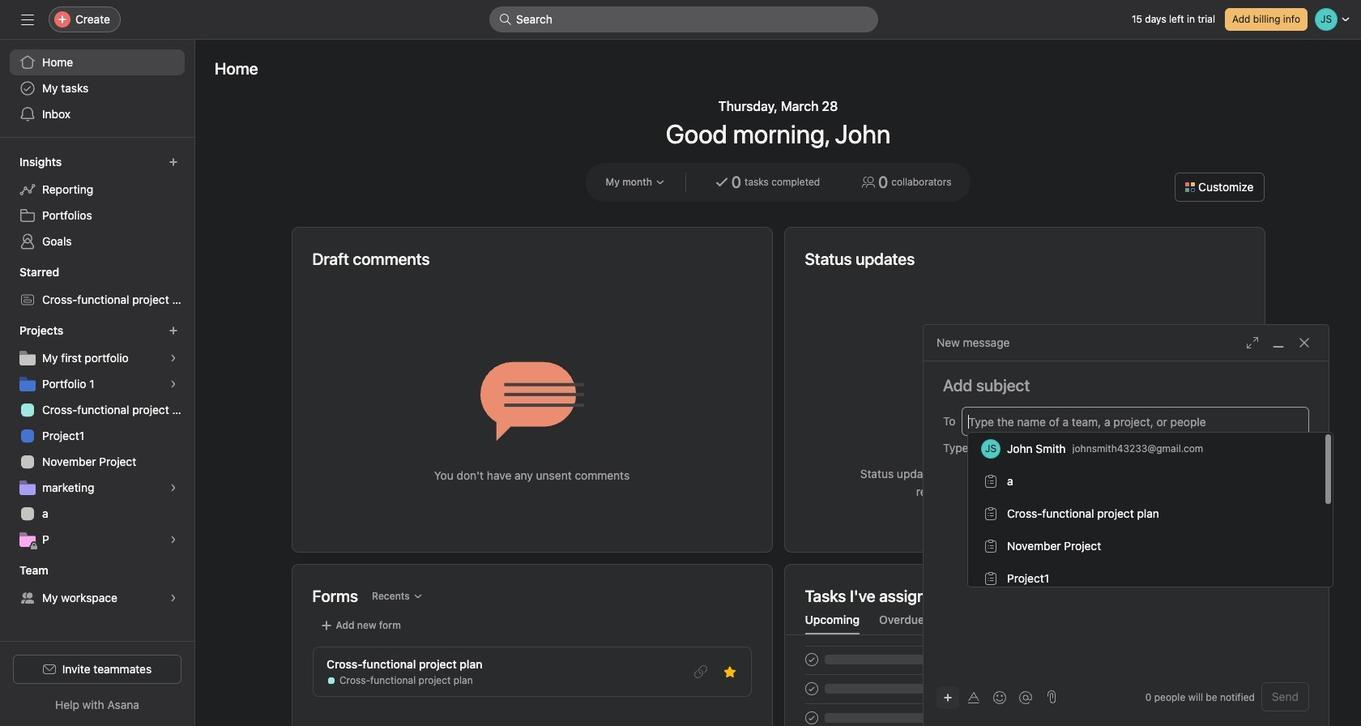 Task type: describe. For each thing, give the bounding box(es) containing it.
hide sidebar image
[[21, 13, 34, 26]]

starred element
[[0, 258, 195, 316]]

prominent image
[[499, 13, 512, 26]]

global element
[[0, 40, 195, 137]]

remove from favorites image
[[724, 666, 737, 679]]

minimize image
[[1273, 336, 1286, 349]]

copy form link image
[[694, 666, 707, 679]]

projects element
[[0, 316, 195, 556]]

emoji image
[[994, 691, 1007, 704]]

new insights image
[[169, 157, 178, 167]]

see details, my workspace image
[[169, 593, 178, 603]]

formatting image
[[968, 691, 981, 704]]



Task type: locate. For each thing, give the bounding box(es) containing it.
toolbar
[[937, 685, 1041, 709]]

Add subject text field
[[924, 375, 1330, 397]]

at mention image
[[1020, 691, 1033, 704]]

see details, p image
[[169, 535, 178, 545]]

see details, marketing image
[[169, 483, 178, 493]]

teams element
[[0, 556, 195, 614]]

list box
[[490, 6, 879, 32]]

see details, portfolio 1 image
[[169, 379, 178, 389]]

Type the name of a team, a project, or people text field
[[969, 412, 1301, 431]]

close image
[[1299, 336, 1312, 349]]

see details, my first portfolio image
[[169, 353, 178, 363]]

insights element
[[0, 148, 195, 258]]

dialog
[[924, 325, 1330, 726]]

new project or portfolio image
[[169, 326, 178, 336]]

expand popout to full screen image
[[1247, 336, 1260, 349]]



Task type: vqa. For each thing, say whether or not it's contained in the screenshot.
See details, My workspace "icon"
yes



